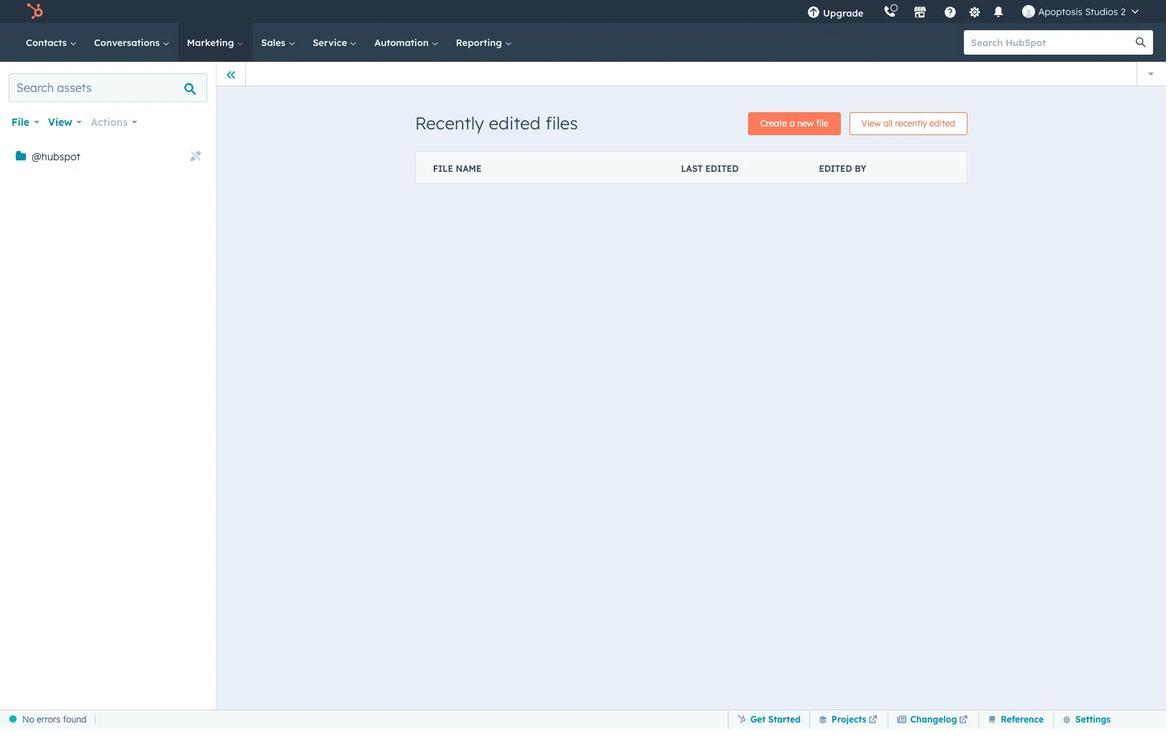 Task type: describe. For each thing, give the bounding box(es) containing it.
view for view all recently edited
[[862, 118, 881, 129]]

file button
[[12, 112, 39, 132]]

tara schultz image
[[1023, 5, 1036, 18]]

notifications button
[[987, 0, 1011, 23]]

reporting link
[[447, 23, 521, 62]]

actions
[[91, 116, 128, 129]]

a
[[790, 118, 795, 129]]

automation link
[[366, 23, 447, 62]]

edited by
[[819, 163, 866, 174]]

started
[[768, 714, 801, 725]]

file name
[[433, 163, 482, 174]]

link opens in a new window image for changelog
[[959, 716, 968, 725]]

settings image
[[968, 6, 981, 19]]

Search HubSpot search field
[[964, 30, 1140, 55]]

found
[[63, 714, 87, 725]]

no
[[22, 714, 34, 725]]

search image
[[1136, 37, 1146, 47]]

settings
[[1076, 714, 1111, 725]]

studios
[[1085, 6, 1118, 17]]

settings link
[[966, 4, 984, 19]]

calling icon image
[[884, 6, 897, 19]]

apoptosis
[[1038, 6, 1083, 17]]

reference button
[[979, 711, 1045, 730]]

edited for recently edited files
[[489, 112, 541, 134]]

recently
[[895, 118, 927, 129]]

marketing link
[[178, 23, 253, 62]]

get started link
[[728, 711, 809, 729]]

projects
[[832, 714, 867, 725]]

calling icon button
[[878, 2, 903, 21]]

last
[[681, 163, 703, 174]]

contacts
[[26, 37, 70, 48]]

sales link
[[253, 23, 304, 62]]

automation
[[374, 37, 431, 48]]

projects link
[[809, 711, 888, 729]]

hubspot link
[[17, 3, 54, 20]]

edited for last edited
[[705, 163, 739, 174]]

help button
[[938, 0, 963, 23]]

apoptosis studios 2 button
[[1014, 0, 1148, 23]]

service link
[[304, 23, 366, 62]]

link opens in a new window image
[[959, 712, 968, 729]]

service
[[313, 37, 350, 48]]

apoptosis studios 2
[[1038, 6, 1126, 17]]

new
[[797, 118, 814, 129]]



Task type: vqa. For each thing, say whether or not it's contained in the screenshot.
the top Tickets
no



Task type: locate. For each thing, give the bounding box(es) containing it.
view left all
[[862, 118, 881, 129]]

create
[[760, 118, 787, 129]]

view for view
[[48, 116, 72, 129]]

0 horizontal spatial view
[[48, 116, 72, 129]]

contacts link
[[17, 23, 85, 62]]

name
[[456, 163, 482, 174]]

changelog link
[[888, 711, 979, 729]]

view inside popup button
[[48, 116, 72, 129]]

edited
[[819, 163, 852, 174]]

file for file
[[12, 116, 29, 129]]

by
[[855, 163, 866, 174]]

2 horizontal spatial edited
[[930, 118, 955, 129]]

create a new file
[[760, 118, 828, 129]]

conversations
[[94, 37, 162, 48]]

marketplaces image
[[914, 6, 927, 19]]

0 horizontal spatial file
[[12, 116, 29, 129]]

link opens in a new window image
[[869, 712, 877, 729], [869, 716, 877, 725], [959, 716, 968, 725]]

view all recently edited button
[[849, 112, 968, 135]]

get
[[751, 714, 766, 725]]

@hubspot
[[32, 150, 80, 163]]

link opens in a new window image for projects
[[869, 716, 877, 725]]

create a new file button
[[748, 112, 841, 135]]

1 horizontal spatial edited
[[705, 163, 739, 174]]

get started
[[751, 714, 801, 725]]

view button
[[48, 112, 82, 132]]

link opens in a new window image inside changelog link
[[959, 716, 968, 725]]

files
[[545, 112, 578, 134]]

file left name
[[433, 163, 453, 174]]

file
[[816, 118, 828, 129]]

search button
[[1129, 30, 1153, 55]]

1 vertical spatial file
[[433, 163, 453, 174]]

upgrade
[[823, 7, 864, 19]]

menu containing apoptosis studios 2
[[797, 0, 1149, 23]]

last edited
[[681, 163, 739, 174]]

2
[[1121, 6, 1126, 17]]

errors
[[37, 714, 60, 725]]

0 horizontal spatial edited
[[489, 112, 541, 134]]

file inside 'popup button'
[[12, 116, 29, 129]]

view
[[48, 116, 72, 129], [862, 118, 881, 129]]

settings button
[[1053, 711, 1112, 730]]

view inside button
[[862, 118, 881, 129]]

actions button
[[91, 112, 138, 132]]

conversations link
[[85, 23, 178, 62]]

1 horizontal spatial view
[[862, 118, 881, 129]]

hubspot image
[[26, 3, 43, 20]]

sales
[[261, 37, 288, 48]]

reference
[[1001, 714, 1044, 725]]

file left view popup button
[[12, 116, 29, 129]]

reporting
[[456, 37, 505, 48]]

file
[[12, 116, 29, 129], [433, 163, 453, 174]]

notifications image
[[992, 6, 1005, 19]]

menu
[[797, 0, 1149, 23]]

help image
[[944, 6, 957, 19]]

Search assets search field
[[9, 73, 207, 102]]

upgrade image
[[807, 6, 820, 19]]

1 horizontal spatial file
[[433, 163, 453, 174]]

recently edited files
[[415, 112, 578, 134]]

all
[[884, 118, 893, 129]]

file for file name
[[433, 163, 453, 174]]

view all recently edited
[[862, 118, 955, 129]]

edited right last
[[705, 163, 739, 174]]

0 vertical spatial file
[[12, 116, 29, 129]]

edited right recently
[[930, 118, 955, 129]]

edited inside button
[[930, 118, 955, 129]]

edited
[[489, 112, 541, 134], [930, 118, 955, 129], [705, 163, 739, 174]]

changelog
[[910, 714, 957, 725]]

marketplaces button
[[905, 0, 936, 23]]

marketing
[[187, 37, 237, 48]]

view right 'file' 'popup button'
[[48, 116, 72, 129]]

no errors found
[[22, 714, 87, 725]]

recently
[[415, 112, 484, 134]]

edited left files
[[489, 112, 541, 134]]

menu item
[[874, 0, 877, 23]]



